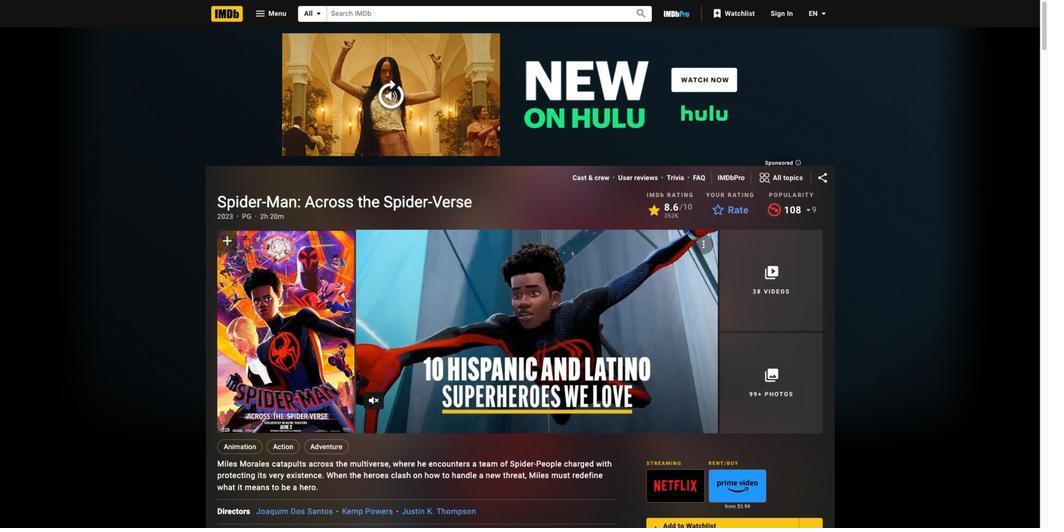 Task type: vqa. For each thing, say whether or not it's contained in the screenshot.
Names
no



Task type: locate. For each thing, give the bounding box(es) containing it.
arrow drop down image
[[313, 8, 325, 20], [818, 8, 830, 20]]

0 horizontal spatial add image
[[219, 233, 235, 249]]

None search field
[[298, 6, 653, 22]]

Search IMDb text field
[[327, 6, 625, 21]]

1 horizontal spatial add image
[[650, 525, 662, 529]]

across the spider-verse, only in cinemas now. after reuniting with gwen stacy, brooklyn's full-time, friendly neighbourhood spider-man is catapulted across the multiverse, where he encounters a team of spider-people charged with protecting its very existence. book tickets now image
[[356, 230, 719, 434]]

None field
[[327, 6, 625, 21]]

arrow drop down image
[[803, 205, 815, 216]]

watch on netflix image
[[648, 470, 705, 503]]

star border image
[[711, 202, 726, 218]]

collections image
[[764, 368, 780, 384]]

categories image
[[760, 172, 771, 184]]

share on social media image
[[817, 172, 829, 184]]

1 arrow drop down image from the left
[[313, 8, 325, 20]]

add image
[[219, 233, 235, 249], [650, 525, 662, 529]]

0 horizontal spatial arrow drop down image
[[313, 8, 325, 20]]

1 horizontal spatial arrow drop down image
[[818, 8, 830, 20]]

group
[[356, 230, 719, 434], [218, 230, 354, 434], [647, 470, 705, 503], [709, 470, 767, 511], [709, 470, 767, 503]]



Task type: describe. For each thing, give the bounding box(es) containing it.
see full cast and crew element
[[218, 507, 256, 518]]

submit search image
[[636, 8, 648, 20]]

oscar isaac, andy samberg, jake johnson, daniel kaluuya, hailee steinfeld, karan soni, shameik moore, and issa rae in spider-man: across the spider-verse (2023) image
[[218, 231, 354, 433]]

add title to another list image
[[806, 525, 817, 529]]

2 arrow drop down image from the left
[[818, 8, 830, 20]]

1 vertical spatial add image
[[650, 525, 662, 529]]

star image
[[647, 203, 663, 218]]

menu image
[[255, 8, 267, 20]]

home image
[[212, 6, 243, 22]]

watch on prime video image
[[710, 470, 767, 503]]

sponsored content section
[[48, 0, 992, 529]]

watch book tickets element
[[356, 230, 719, 434]]

watchlist image
[[712, 8, 723, 20]]

popularity down image
[[767, 202, 783, 218]]

volume off image
[[368, 395, 380, 407]]

video player application
[[356, 230, 719, 434]]

video library image
[[764, 265, 780, 281]]

0 vertical spatial add image
[[219, 233, 235, 249]]

video autoplay preference image
[[698, 239, 710, 251]]



